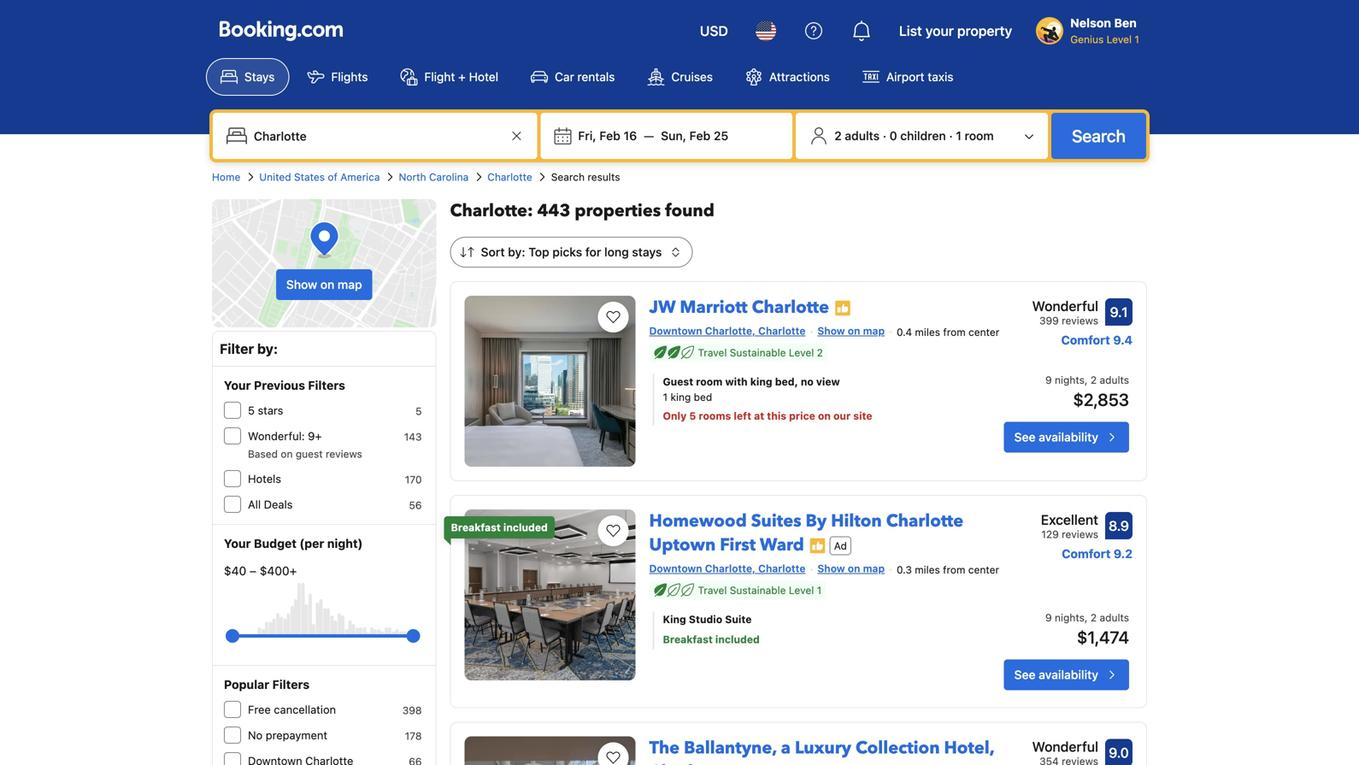 Task type: describe. For each thing, give the bounding box(es) containing it.
nights for homewood suites by hilton charlotte uptown first ward
[[1055, 612, 1085, 624]]

ad
[[834, 540, 847, 552]]

by
[[806, 510, 827, 533]]

$40
[[224, 564, 246, 578]]

properties
[[575, 199, 661, 223]]

stays
[[632, 245, 662, 259]]

booking.com image
[[220, 21, 343, 41]]

$2,853
[[1073, 389, 1129, 409]]

stays link
[[206, 58, 289, 96]]

our
[[834, 410, 851, 422]]

hotel,
[[944, 736, 994, 760]]

hotel
[[469, 70, 498, 84]]

all
[[248, 498, 261, 511]]

guest
[[296, 448, 323, 460]]

9.4
[[1113, 333, 1133, 347]]

your for your budget (per night)
[[224, 536, 251, 551]]

attractions link
[[731, 58, 845, 96]]

bed
[[694, 391, 712, 403]]

+
[[458, 70, 466, 84]]

popular
[[224, 678, 269, 692]]

comfort for jw marriott charlotte
[[1061, 333, 1110, 347]]

on inside guest room with king bed, no view 1 king bed only 5 rooms left at this price on our site
[[818, 410, 831, 422]]

flight
[[424, 70, 455, 84]]

long
[[604, 245, 629, 259]]

excellent 129 reviews
[[1041, 512, 1099, 540]]

wonderful:
[[248, 430, 305, 442]]

9.0
[[1109, 745, 1129, 761]]

guest
[[663, 376, 693, 388]]

homewood suites by hilton charlotte uptown first ward image
[[465, 510, 636, 681]]

excellent element
[[1041, 510, 1099, 530]]

—
[[644, 129, 654, 143]]

the ballantyne, a luxury collection hotel, charlotte link
[[649, 730, 994, 765]]

travel for homewood
[[698, 584, 727, 596]]

9 nights , 2 adults $2,853
[[1046, 374, 1129, 409]]

flight + hotel
[[424, 70, 498, 84]]

show for jw
[[818, 325, 845, 337]]

2 adults · 0 children · 1 room button
[[803, 120, 1041, 152]]

by: for sort
[[508, 245, 525, 259]]

cruises link
[[633, 58, 728, 96]]

–
[[250, 564, 256, 578]]

see availability for homewood suites by hilton charlotte uptown first ward
[[1014, 668, 1099, 682]]

your
[[926, 23, 954, 39]]

price
[[789, 410, 815, 422]]

adults inside dropdown button
[[845, 129, 880, 143]]

map for homewood suites by hilton charlotte uptown first ward
[[863, 563, 885, 575]]

hotels
[[248, 472, 281, 485]]

list your property
[[899, 23, 1012, 39]]

2 adults · 0 children · 1 room
[[835, 129, 994, 143]]

see for homewood suites by hilton charlotte uptown first ward
[[1014, 668, 1036, 682]]

for
[[585, 245, 601, 259]]

fri, feb 16 — sun, feb 25
[[578, 129, 729, 143]]

jw marriott charlotte image
[[465, 296, 636, 467]]

fri,
[[578, 129, 596, 143]]

1 up king studio suite link in the bottom of the page
[[817, 584, 822, 596]]

your for your previous filters
[[224, 378, 251, 392]]

show on map for homewood
[[818, 563, 885, 575]]

0.3 miles from center
[[897, 564, 999, 576]]

charlotte up travel sustainable level 2
[[758, 325, 806, 337]]

charlotte inside 'link'
[[752, 296, 829, 319]]

home
[[212, 171, 240, 183]]

charlotte inside the ballantyne, a luxury collection hotel, charlotte
[[649, 760, 727, 765]]

center for homewood suites by hilton charlotte uptown first ward
[[968, 564, 999, 576]]

5 inside guest room with king bed, no view 1 king bed only 5 rooms left at this price on our site
[[689, 410, 696, 422]]

excellent
[[1041, 512, 1099, 528]]

this
[[767, 410, 787, 422]]

united states of america
[[259, 171, 380, 183]]

first
[[720, 533, 756, 557]]

wonderful for wonderful
[[1032, 739, 1099, 755]]

homewood suites by hilton charlotte uptown first ward link
[[649, 503, 964, 557]]

flights link
[[293, 58, 383, 96]]

carolina
[[429, 171, 469, 183]]

map for jw marriott charlotte
[[863, 325, 885, 337]]

1 inside 2 adults · 0 children · 1 room dropdown button
[[956, 129, 962, 143]]

america
[[340, 171, 380, 183]]

wonderful: 9+
[[248, 430, 322, 442]]

charlotte inside homewood suites by hilton charlotte uptown first ward
[[886, 510, 964, 533]]

miles for jw marriott charlotte
[[915, 326, 940, 338]]

studio
[[689, 613, 723, 625]]

sort by: top picks for long stays
[[481, 245, 662, 259]]

of
[[328, 171, 338, 183]]

charlotte:
[[450, 199, 533, 223]]

car rentals
[[555, 70, 615, 84]]

wonderful for wonderful 399 reviews
[[1032, 298, 1099, 314]]

king
[[663, 613, 686, 625]]

scored 9.0 element
[[1105, 739, 1133, 765]]

sort
[[481, 245, 505, 259]]

travel for jw
[[698, 347, 727, 359]]

homewood suites by hilton charlotte uptown first ward
[[649, 510, 964, 557]]

view
[[816, 376, 840, 388]]

2 inside dropdown button
[[835, 129, 842, 143]]

see for jw marriott charlotte
[[1014, 430, 1036, 444]]

8.9
[[1109, 518, 1129, 534]]

comfort for homewood suites by hilton charlotte uptown first ward
[[1062, 547, 1111, 561]]

rentals
[[578, 70, 615, 84]]

129
[[1042, 528, 1059, 540]]

sun,
[[661, 129, 686, 143]]

2 · from the left
[[949, 129, 953, 143]]

usd
[[700, 23, 728, 39]]

luxury
[[795, 736, 851, 760]]

reviews for jw marriott charlotte
[[1062, 315, 1099, 327]]

your previous filters
[[224, 378, 345, 392]]

based
[[248, 448, 278, 460]]

level inside nelson ben genius level 1
[[1107, 33, 1132, 45]]

1 feb from the left
[[600, 129, 621, 143]]

see availability link for homewood suites by hilton charlotte uptown first ward
[[1004, 659, 1129, 690]]

adults for homewood suites by hilton charlotte uptown first ward
[[1100, 612, 1129, 624]]

show on map button
[[276, 269, 373, 300]]

included inside king studio suite breakfast included
[[716, 633, 760, 645]]

flights
[[331, 70, 368, 84]]

budget
[[254, 536, 297, 551]]

downtown charlotte, charlotte for marriott
[[649, 325, 806, 337]]

scored 8.9 element
[[1105, 512, 1133, 539]]

states
[[294, 171, 325, 183]]

jw marriott charlotte
[[649, 296, 829, 319]]

the
[[649, 736, 680, 760]]

home link
[[212, 169, 240, 185]]

16
[[624, 129, 637, 143]]

level for charlotte
[[789, 347, 814, 359]]

0.4
[[897, 326, 912, 338]]

north carolina link
[[399, 169, 469, 185]]

center for jw marriott charlotte
[[969, 326, 1000, 338]]

search for search
[[1072, 126, 1126, 146]]



Task type: locate. For each thing, give the bounding box(es) containing it.
1 vertical spatial king
[[671, 391, 691, 403]]

charlotte up charlotte:
[[488, 171, 532, 183]]

scored 9.1 element
[[1105, 298, 1133, 326]]

taxis
[[928, 70, 954, 84]]

9 down 399
[[1046, 374, 1052, 386]]

availability for jw marriott charlotte
[[1039, 430, 1099, 444]]

downtown for jw marriott charlotte
[[649, 325, 702, 337]]

airport taxis link
[[848, 58, 968, 96]]

search inside 'search' "button"
[[1072, 126, 1126, 146]]

by: right filter
[[257, 341, 278, 357]]

availability down 9 nights , 2 adults $1,474
[[1039, 668, 1099, 682]]

1 wonderful element from the top
[[1032, 296, 1099, 316]]

see availability down 9 nights , 2 adults $2,853
[[1014, 430, 1099, 444]]

1 vertical spatial wonderful element
[[1032, 736, 1099, 757]]

1 vertical spatial ,
[[1085, 612, 1088, 624]]

1 vertical spatial see availability link
[[1004, 659, 1129, 690]]

found
[[665, 199, 715, 223]]

room inside dropdown button
[[965, 129, 994, 143]]

1 vertical spatial travel
[[698, 584, 727, 596]]

miles for homewood suites by hilton charlotte uptown first ward
[[915, 564, 940, 576]]

comfort 9.2
[[1062, 547, 1133, 561]]

room inside guest room with king bed, no view 1 king bed only 5 rooms left at this price on our site
[[696, 376, 723, 388]]

1 vertical spatial adults
[[1100, 374, 1129, 386]]

list
[[899, 23, 922, 39]]

5 for 5 stars
[[248, 404, 255, 417]]

0 horizontal spatial king
[[671, 391, 691, 403]]

filters right the previous
[[308, 378, 345, 392]]

0 vertical spatial downtown
[[649, 325, 702, 337]]

this property is part of our preferred partner program. it's committed to providing excellent service and good value. it'll pay us a higher commission if you make a booking. image
[[834, 300, 852, 317]]

comfort down excellent 129 reviews
[[1062, 547, 1111, 561]]

by: for filter
[[257, 341, 278, 357]]

143
[[404, 431, 422, 443]]

2 downtown charlotte, charlotte from the top
[[649, 563, 806, 575]]

adults inside 9 nights , 2 adults $2,853
[[1100, 374, 1129, 386]]

1 inside nelson ben genius level 1
[[1135, 33, 1140, 45]]

1 down ben
[[1135, 33, 1140, 45]]

wonderful up 399
[[1032, 298, 1099, 314]]

fri, feb 16 button
[[571, 121, 644, 151]]

genius
[[1071, 33, 1104, 45]]

wonderful element for 9.0
[[1032, 736, 1099, 757]]

1 vertical spatial miles
[[915, 564, 940, 576]]

availability down 9 nights , 2 adults $2,853
[[1039, 430, 1099, 444]]

2 up view
[[817, 347, 823, 359]]

0 vertical spatial 9
[[1046, 374, 1052, 386]]

9
[[1046, 374, 1052, 386], [1046, 612, 1052, 624]]

king right with
[[750, 376, 773, 388]]

level up no
[[789, 347, 814, 359]]

1 from from the top
[[943, 326, 966, 338]]

homewood
[[649, 510, 747, 533]]

2 inside 9 nights , 2 adults $1,474
[[1091, 612, 1097, 624]]

1 down guest
[[663, 391, 668, 403]]

0 vertical spatial nights
[[1055, 374, 1085, 386]]

king studio suite link
[[663, 612, 952, 627]]

1 vertical spatial your
[[224, 536, 251, 551]]

2 sustainable from the top
[[730, 584, 786, 596]]

your account menu nelson ben genius level 1 element
[[1036, 8, 1146, 47]]

hilton
[[831, 510, 882, 533]]

1 vertical spatial map
[[863, 325, 885, 337]]

this property is part of our preferred partner program. it's committed to providing excellent service and good value. it'll pay us a higher commission if you make a booking. image for by
[[809, 537, 826, 555]]

1 nights from the top
[[1055, 374, 1085, 386]]

the ballantyne, a luxury collection hotel, charlotte
[[649, 736, 994, 765]]

see availability link down 9 nights , 2 adults $1,474
[[1004, 659, 1129, 690]]

2 nights from the top
[[1055, 612, 1085, 624]]

downtown charlotte, charlotte down jw marriott charlotte
[[649, 325, 806, 337]]

1 vertical spatial from
[[943, 564, 966, 576]]

nights up $1,474
[[1055, 612, 1085, 624]]

nelson
[[1071, 16, 1111, 30]]

center left 399
[[969, 326, 1000, 338]]

2 vertical spatial adults
[[1100, 612, 1129, 624]]

1 horizontal spatial ·
[[949, 129, 953, 143]]

1 · from the left
[[883, 129, 887, 143]]

9 inside 9 nights , 2 adults $2,853
[[1046, 374, 1052, 386]]

usd button
[[690, 10, 739, 51]]

0 vertical spatial your
[[224, 378, 251, 392]]

availability
[[1039, 430, 1099, 444], [1039, 668, 1099, 682]]

show on map for jw
[[818, 325, 885, 337]]

property
[[957, 23, 1012, 39]]

5 up 143
[[416, 405, 422, 417]]

1 horizontal spatial by:
[[508, 245, 525, 259]]

wonderful element for 9.1
[[1032, 296, 1099, 316]]

1 vertical spatial charlotte,
[[705, 563, 756, 575]]

wonderful element left scored 9.0 element
[[1032, 736, 1099, 757]]

5 stars
[[248, 404, 283, 417]]

0 horizontal spatial breakfast
[[451, 522, 501, 533]]

1 vertical spatial see availability
[[1014, 668, 1099, 682]]

1 right children
[[956, 129, 962, 143]]

0 vertical spatial adults
[[845, 129, 880, 143]]

0 vertical spatial room
[[965, 129, 994, 143]]

room right children
[[965, 129, 994, 143]]

2 travel from the top
[[698, 584, 727, 596]]

2 vertical spatial show
[[818, 563, 845, 575]]

9.2
[[1114, 547, 1133, 561]]

king down guest
[[671, 391, 691, 403]]

, inside 9 nights , 2 adults $2,853
[[1085, 374, 1088, 386]]

travel up studio
[[698, 584, 727, 596]]

1 vertical spatial center
[[968, 564, 999, 576]]

2 9 from the top
[[1046, 612, 1052, 624]]

attractions
[[769, 70, 830, 84]]

2 wonderful element from the top
[[1032, 736, 1099, 757]]

0 vertical spatial center
[[969, 326, 1000, 338]]

2 left 0
[[835, 129, 842, 143]]

your down filter
[[224, 378, 251, 392]]

downtown down the uptown
[[649, 563, 702, 575]]

nights for jw marriott charlotte
[[1055, 374, 1085, 386]]

0 vertical spatial availability
[[1039, 430, 1099, 444]]

1 vertical spatial wonderful
[[1032, 739, 1099, 755]]

1 vertical spatial see
[[1014, 668, 1036, 682]]

adults up $1,474
[[1100, 612, 1129, 624]]

0 vertical spatial downtown charlotte, charlotte
[[649, 325, 806, 337]]

1
[[1135, 33, 1140, 45], [956, 129, 962, 143], [663, 391, 668, 403], [817, 584, 822, 596]]

0 horizontal spatial room
[[696, 376, 723, 388]]

search results
[[551, 171, 620, 183]]

at
[[754, 410, 764, 422]]

nights up $2,853 on the right
[[1055, 374, 1085, 386]]

·
[[883, 129, 887, 143], [949, 129, 953, 143]]

1 horizontal spatial feb
[[690, 129, 711, 143]]

king studio suite breakfast included
[[663, 613, 760, 645]]

all deals
[[248, 498, 293, 511]]

1 vertical spatial nights
[[1055, 612, 1085, 624]]

2 for 9 nights , 2 adults $2,853
[[1091, 374, 1097, 386]]

level down ben
[[1107, 33, 1132, 45]]

1 sustainable from the top
[[730, 347, 786, 359]]

room up bed
[[696, 376, 723, 388]]

0 horizontal spatial feb
[[600, 129, 621, 143]]

north
[[399, 171, 426, 183]]

1 downtown charlotte, charlotte from the top
[[649, 325, 806, 337]]

airport taxis
[[886, 70, 954, 84]]

only
[[663, 410, 687, 422]]

stars
[[258, 404, 283, 417]]

guest room with king bed, no view 1 king bed only 5 rooms left at this price on our site
[[663, 376, 873, 422]]

0 vertical spatial miles
[[915, 326, 940, 338]]

feb left 25
[[690, 129, 711, 143]]

reviews up comfort 9.4
[[1062, 315, 1099, 327]]

suites
[[751, 510, 802, 533]]

charlotte down ward
[[758, 563, 806, 575]]

0 vertical spatial by:
[[508, 245, 525, 259]]

breakfast inside king studio suite breakfast included
[[663, 633, 713, 645]]

· left 0
[[883, 129, 887, 143]]

center
[[969, 326, 1000, 338], [968, 564, 999, 576]]

2 feb from the left
[[690, 129, 711, 143]]

from for homewood suites by hilton charlotte uptown first ward
[[943, 564, 966, 576]]

jw marriott charlotte link
[[649, 289, 829, 319]]

0 vertical spatial filters
[[308, 378, 345, 392]]

1 vertical spatial downtown charlotte, charlotte
[[649, 563, 806, 575]]

1 see from the top
[[1014, 430, 1036, 444]]

1 vertical spatial included
[[716, 633, 760, 645]]

see
[[1014, 430, 1036, 444], [1014, 668, 1036, 682]]

rooms
[[699, 410, 731, 422]]

ward
[[760, 533, 804, 557]]

show on map inside button
[[286, 277, 362, 292]]

0 vertical spatial king
[[750, 376, 773, 388]]

this property is part of our preferred partner program. it's committed to providing excellent service and good value. it'll pay us a higher commission if you make a booking. image for charlotte
[[834, 300, 852, 317]]

a
[[781, 736, 791, 760]]

1 vertical spatial show
[[818, 325, 845, 337]]

collection
[[856, 736, 940, 760]]

0 horizontal spatial by:
[[257, 341, 278, 357]]

your up $40 at the bottom left
[[224, 536, 251, 551]]

sun, feb 25 button
[[654, 121, 735, 151]]

2 charlotte, from the top
[[705, 563, 756, 575]]

1 vertical spatial breakfast
[[663, 633, 713, 645]]

united
[[259, 171, 291, 183]]

show on map
[[286, 277, 362, 292], [818, 325, 885, 337], [818, 563, 885, 575]]

0 vertical spatial wonderful element
[[1032, 296, 1099, 316]]

0.3
[[897, 564, 912, 576]]

1 9 from the top
[[1046, 374, 1052, 386]]

wonderful element up comfort 9.4
[[1032, 296, 1099, 316]]

1 horizontal spatial room
[[965, 129, 994, 143]]

availability for homewood suites by hilton charlotte uptown first ward
[[1039, 668, 1099, 682]]

no
[[801, 376, 814, 388]]

search for search results
[[551, 171, 585, 183]]

2 availability from the top
[[1039, 668, 1099, 682]]

1 vertical spatial reviews
[[326, 448, 362, 460]]

filters up free cancellation
[[272, 678, 310, 692]]

9 nights , 2 adults $1,474
[[1046, 612, 1129, 647]]

by: left top
[[508, 245, 525, 259]]

included
[[503, 522, 548, 533], [716, 633, 760, 645]]

popular filters
[[224, 678, 310, 692]]

level for by
[[789, 584, 814, 596]]

downtown charlotte, charlotte for suites
[[649, 563, 806, 575]]

travel up with
[[698, 347, 727, 359]]

0 vertical spatial see
[[1014, 430, 1036, 444]]

uptown
[[649, 533, 716, 557]]

, up $2,853 on the right
[[1085, 374, 1088, 386]]

0 vertical spatial included
[[503, 522, 548, 533]]

map inside button
[[338, 277, 362, 292]]

sustainable up "suite"
[[730, 584, 786, 596]]

0 vertical spatial wonderful
[[1032, 298, 1099, 314]]

(per
[[300, 536, 324, 551]]

sustainable for marriott
[[730, 347, 786, 359]]

1 vertical spatial 9
[[1046, 612, 1052, 624]]

1 horizontal spatial king
[[750, 376, 773, 388]]

1 vertical spatial by:
[[257, 341, 278, 357]]

1 horizontal spatial 5
[[416, 405, 422, 417]]

2 for 9 nights , 2 adults $1,474
[[1091, 612, 1097, 624]]

9 for jw marriott charlotte
[[1046, 374, 1052, 386]]

level
[[1107, 33, 1132, 45], [789, 347, 814, 359], [789, 584, 814, 596]]

0 vertical spatial travel
[[698, 347, 727, 359]]

0 vertical spatial from
[[943, 326, 966, 338]]

comfort down wonderful 399 reviews
[[1061, 333, 1110, 347]]

1 vertical spatial level
[[789, 347, 814, 359]]

miles
[[915, 326, 940, 338], [915, 564, 940, 576]]

reviews for homewood suites by hilton charlotte uptown first ward
[[1062, 528, 1099, 540]]

2 vertical spatial reviews
[[1062, 528, 1099, 540]]

, for jw marriott charlotte
[[1085, 374, 1088, 386]]

2 vertical spatial map
[[863, 563, 885, 575]]

1 , from the top
[[1085, 374, 1088, 386]]

1 horizontal spatial included
[[716, 633, 760, 645]]

see availability for jw marriott charlotte
[[1014, 430, 1099, 444]]

, up $1,474
[[1085, 612, 1088, 624]]

night)
[[327, 536, 363, 551]]

0 vertical spatial level
[[1107, 33, 1132, 45]]

1 wonderful from the top
[[1032, 298, 1099, 314]]

1 travel from the top
[[698, 347, 727, 359]]

2 see availability from the top
[[1014, 668, 1099, 682]]

nights inside 9 nights , 2 adults $1,474
[[1055, 612, 1085, 624]]

flight + hotel link
[[386, 58, 513, 96]]

show inside button
[[286, 277, 317, 292]]

1 vertical spatial search
[[551, 171, 585, 183]]

1 see availability link from the top
[[1004, 422, 1129, 453]]

travel sustainable level 1
[[698, 584, 822, 596]]

1 your from the top
[[224, 378, 251, 392]]

downtown down jw on the top left
[[649, 325, 702, 337]]

2 wonderful from the top
[[1032, 739, 1099, 755]]

sustainable up with
[[730, 347, 786, 359]]

reviews right guest
[[326, 448, 362, 460]]

see availability link down 9 nights , 2 adults $2,853
[[1004, 422, 1129, 453]]

marriott
[[680, 296, 748, 319]]

from for jw marriott charlotte
[[943, 326, 966, 338]]

adults left 0
[[845, 129, 880, 143]]

from right 0.4
[[943, 326, 966, 338]]

feb left 16 in the left top of the page
[[600, 129, 621, 143]]

miles right 0.4
[[915, 326, 940, 338]]

adults inside 9 nights , 2 adults $1,474
[[1100, 612, 1129, 624]]

1 downtown from the top
[[649, 325, 702, 337]]

search results updated. charlotte: 443 properties found. element
[[450, 199, 1147, 223]]

2 vertical spatial show on map
[[818, 563, 885, 575]]

0 vertical spatial map
[[338, 277, 362, 292]]

ballantyne,
[[684, 736, 777, 760]]

178
[[405, 730, 422, 742]]

2
[[835, 129, 842, 143], [817, 347, 823, 359], [1091, 374, 1097, 386], [1091, 612, 1097, 624]]

charlotte up the 0.3
[[886, 510, 964, 533]]

reviews inside wonderful 399 reviews
[[1062, 315, 1099, 327]]

miles right the 0.3
[[915, 564, 940, 576]]

1 horizontal spatial breakfast
[[663, 633, 713, 645]]

· right children
[[949, 129, 953, 143]]

cruises
[[671, 70, 713, 84]]

0 horizontal spatial 5
[[248, 404, 255, 417]]

5 left stars
[[248, 404, 255, 417]]

reviews down excellent
[[1062, 528, 1099, 540]]

1 vertical spatial sustainable
[[730, 584, 786, 596]]

charlotte left this property is part of our preferred partner program. it's committed to providing excellent service and good value. it'll pay us a higher commission if you make a booking. image
[[752, 296, 829, 319]]

5 right "only"
[[689, 410, 696, 422]]

443
[[537, 199, 571, 223]]

2 your from the top
[[224, 536, 251, 551]]

9 down 129
[[1046, 612, 1052, 624]]

5 for 5
[[416, 405, 422, 417]]

from right the 0.3
[[943, 564, 966, 576]]

2 see from the top
[[1014, 668, 1036, 682]]

downtown charlotte, charlotte down first
[[649, 563, 806, 575]]

0 vertical spatial see availability link
[[1004, 422, 1129, 453]]

0 vertical spatial show
[[286, 277, 317, 292]]

bed,
[[775, 376, 798, 388]]

1 vertical spatial downtown
[[649, 563, 702, 575]]

center right the 0.3
[[968, 564, 999, 576]]

1 inside guest room with king bed, no view 1 king bed only 5 rooms left at this price on our site
[[663, 391, 668, 403]]

2 inside 9 nights , 2 adults $2,853
[[1091, 374, 1097, 386]]

on inside button
[[320, 277, 335, 292]]

2 up $1,474
[[1091, 612, 1097, 624]]

see availability down 9 nights , 2 adults $1,474
[[1014, 668, 1099, 682]]

this property is part of our preferred partner program. it's committed to providing excellent service and good value. it'll pay us a higher commission if you make a booking. image
[[834, 300, 852, 317], [809, 537, 826, 555], [809, 537, 826, 555]]

united states of america link
[[259, 169, 380, 185]]

0.4 miles from center
[[897, 326, 1000, 338]]

2 up $2,853 on the right
[[1091, 374, 1097, 386]]

charlotte, down first
[[705, 563, 756, 575]]

0 vertical spatial charlotte,
[[705, 325, 756, 337]]

9 inside 9 nights , 2 adults $1,474
[[1046, 612, 1052, 624]]

9 for homewood suites by hilton charlotte uptown first ward
[[1046, 612, 1052, 624]]

show for homewood
[[818, 563, 845, 575]]

charlotte, for suites
[[705, 563, 756, 575]]

2 horizontal spatial 5
[[689, 410, 696, 422]]

charlotte down the
[[649, 760, 727, 765]]

level up king studio suite link in the bottom of the page
[[789, 584, 814, 596]]

0 vertical spatial breakfast
[[451, 522, 501, 533]]

wonderful left scored 9.0 element
[[1032, 739, 1099, 755]]

adults up $2,853 on the right
[[1100, 374, 1129, 386]]

breakfast
[[451, 522, 501, 533], [663, 633, 713, 645]]

nights inside 9 nights , 2 adults $2,853
[[1055, 374, 1085, 386]]

2 vertical spatial level
[[789, 584, 814, 596]]

2 , from the top
[[1085, 612, 1088, 624]]

stays
[[245, 70, 275, 84]]

2 for travel sustainable level 2
[[817, 347, 823, 359]]

, inside 9 nights , 2 adults $1,474
[[1085, 612, 1088, 624]]

list your property link
[[889, 10, 1023, 51]]

0 vertical spatial sustainable
[[730, 347, 786, 359]]

reviews inside excellent 129 reviews
[[1062, 528, 1099, 540]]

charlotte, for marriott
[[705, 325, 756, 337]]

feb
[[600, 129, 621, 143], [690, 129, 711, 143]]

0 vertical spatial search
[[1072, 126, 1126, 146]]

0 vertical spatial show on map
[[286, 277, 362, 292]]

$1,474
[[1077, 627, 1129, 647]]

see availability link for jw marriott charlotte
[[1004, 422, 1129, 453]]

1 vertical spatial show on map
[[818, 325, 885, 337]]

25
[[714, 129, 729, 143]]

1 vertical spatial availability
[[1039, 668, 1099, 682]]

downtown for homewood suites by hilton charlotte uptown first ward
[[649, 563, 702, 575]]

your
[[224, 378, 251, 392], [224, 536, 251, 551]]

2 miles from the top
[[915, 564, 940, 576]]

1 vertical spatial comfort
[[1062, 547, 1111, 561]]

charlotte, down jw marriott charlotte
[[705, 325, 756, 337]]

0 vertical spatial reviews
[[1062, 315, 1099, 327]]

0 vertical spatial see availability
[[1014, 430, 1099, 444]]

0 horizontal spatial ·
[[883, 129, 887, 143]]

1 charlotte, from the top
[[705, 325, 756, 337]]

sustainable for suites
[[730, 584, 786, 596]]

, for homewood suites by hilton charlotte uptown first ward
[[1085, 612, 1088, 624]]

group
[[233, 622, 413, 650]]

0 vertical spatial comfort
[[1061, 333, 1110, 347]]

2 downtown from the top
[[649, 563, 702, 575]]

1 see availability from the top
[[1014, 430, 1099, 444]]

0 horizontal spatial included
[[503, 522, 548, 533]]

wonderful element
[[1032, 296, 1099, 316], [1032, 736, 1099, 757]]

2 from from the top
[[943, 564, 966, 576]]

adults for jw marriott charlotte
[[1100, 374, 1129, 386]]

Where are you going? field
[[247, 121, 506, 151]]

1 availability from the top
[[1039, 430, 1099, 444]]

9+
[[308, 430, 322, 442]]

wonderful 399 reviews
[[1032, 298, 1099, 327]]

1 horizontal spatial search
[[1072, 126, 1126, 146]]

2 see availability link from the top
[[1004, 659, 1129, 690]]

see availability
[[1014, 430, 1099, 444], [1014, 668, 1099, 682]]

56
[[409, 499, 422, 511]]

0 vertical spatial ,
[[1085, 374, 1088, 386]]

1 vertical spatial room
[[696, 376, 723, 388]]

1 vertical spatial filters
[[272, 678, 310, 692]]

0 horizontal spatial search
[[551, 171, 585, 183]]

1 miles from the top
[[915, 326, 940, 338]]

jw
[[649, 296, 676, 319]]



Task type: vqa. For each thing, say whether or not it's contained in the screenshot.
first feb from right
yes



